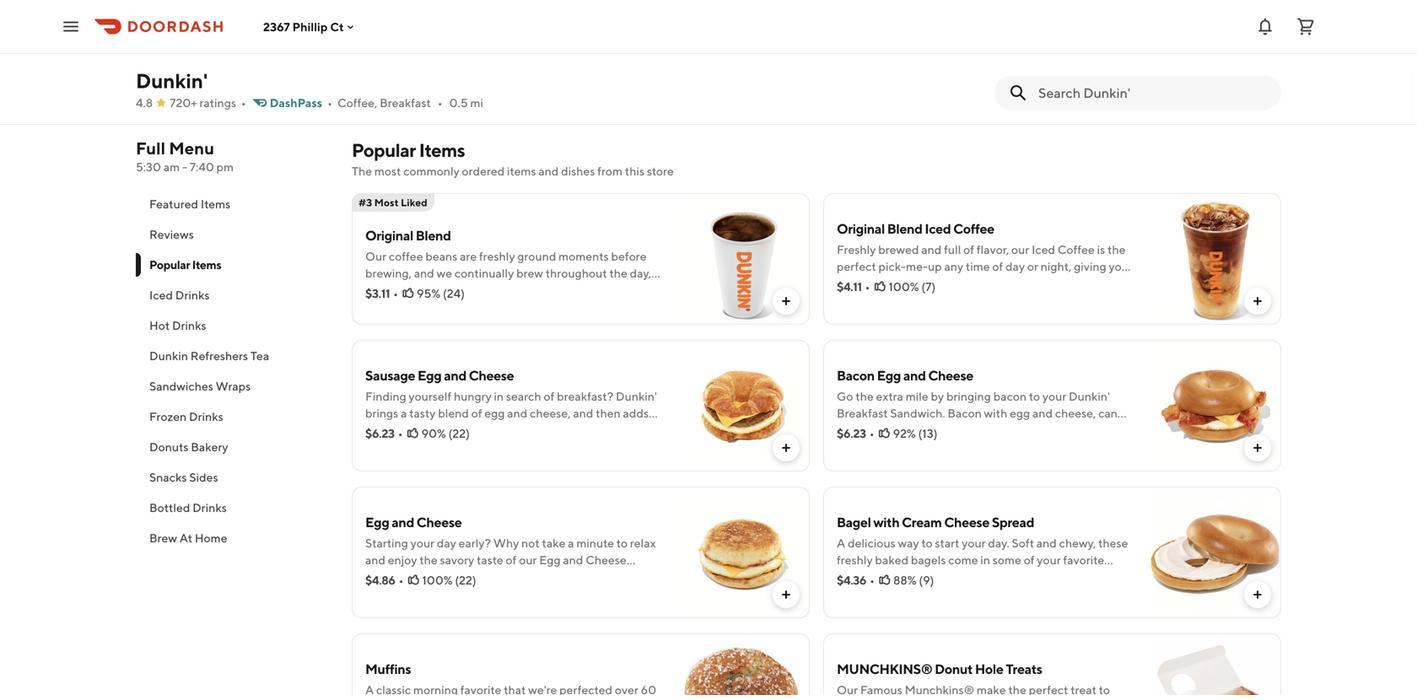 Task type: locate. For each thing, give the bounding box(es) containing it.
• right "$4.36"
[[870, 573, 875, 587]]

your
[[1043, 389, 1067, 403], [411, 536, 435, 550]]

dashpass
[[270, 96, 323, 110]]

donuts bakery button
[[136, 432, 332, 462]]

drinks for hot drinks
[[172, 319, 206, 333]]

to inside egg and cheese starting your day early? why not take a minute to relax and enjoy the savory taste of our egg and cheese sandwich.
[[617, 536, 628, 550]]

1 horizontal spatial dunkin'
[[616, 389, 657, 403]]

drinks for iced drinks
[[175, 288, 210, 302]]

original blend image
[[679, 193, 810, 325]]

100%
[[889, 280, 920, 294], [422, 573, 453, 587]]

1 horizontal spatial $6.23 •
[[837, 427, 875, 441]]

1 $6.23 • from the left
[[365, 427, 403, 441]]

(9)
[[919, 573, 935, 587]]

add item to cart image for bacon egg and cheese
[[1252, 441, 1265, 455]]

0 horizontal spatial blend
[[416, 227, 451, 243]]

sandwich. down mile
[[891, 406, 946, 420]]

original
[[837, 221, 885, 237], [365, 227, 413, 243]]

2 horizontal spatial you
[[1109, 260, 1129, 273]]

0 horizontal spatial coffee
[[954, 221, 995, 237]]

0 horizontal spatial popular
[[149, 258, 190, 272]]

• doordash order for 3/17/22
[[829, 41, 911, 52]]

your inside egg and cheese starting your day early? why not take a minute to relax and enjoy the savory taste of our egg and cheese sandwich.
[[411, 536, 435, 550]]

doordash for 5/18/23
[[570, 41, 616, 52]]

any
[[945, 260, 964, 273], [515, 423, 534, 437]]

3 • doordash order from the left
[[1088, 41, 1171, 52]]

reviews button
[[136, 219, 332, 250]]

hot drinks
[[149, 319, 206, 333]]

0 horizontal spatial egg
[[485, 406, 505, 420]]

blend up brewed
[[888, 221, 923, 237]]

original inside original blend iced coffee freshly brewed and full of flavor, our iced coffee is the perfect pick-me-up any time of day or night, giving you the boost you need to keep on running.
[[837, 221, 885, 237]]

1 horizontal spatial order
[[884, 41, 911, 52]]

92% (13)
[[893, 427, 938, 441]]

a
[[401, 406, 407, 420], [568, 536, 574, 550]]

to inside original blend iced coffee freshly brewed and full of flavor, our iced coffee is the perfect pick-me-up any time of day or night, giving you the boost you need to keep on running.
[[942, 276, 953, 290]]

frozen drinks button
[[136, 402, 332, 432]]

store
[[647, 164, 674, 178]]

1 horizontal spatial your
[[1043, 389, 1067, 403]]

irresistable
[[365, 423, 424, 437]]

• doordash order right 5/18/23
[[564, 41, 646, 52]]

add item to cart image
[[1252, 295, 1265, 308], [780, 588, 793, 602], [1252, 588, 1265, 602]]

drinks up home
[[193, 501, 227, 515]]

3/17/22
[[792, 41, 827, 52]]

and down search
[[507, 406, 528, 420]]

our up or
[[1012, 243, 1030, 257]]

1 vertical spatial coffee
[[1058, 243, 1095, 257]]

and down breakfast?
[[573, 406, 594, 420]]

0 horizontal spatial cheese,
[[530, 406, 571, 420]]

iced drinks button
[[136, 280, 332, 311]]

0 horizontal spatial $6.23 •
[[365, 427, 403, 441]]

any right tame
[[515, 423, 534, 437]]

(22)
[[449, 427, 470, 441], [455, 573, 477, 587]]

of right full at the top right of page
[[964, 243, 975, 257]]

0 horizontal spatial your
[[411, 536, 435, 550]]

1 horizontal spatial day
[[1006, 260, 1025, 273]]

egg inside bacon egg and cheese go the extra mile by bringing bacon to your dunkin' breakfast sandwich. bacon with egg and cheese, can you say, "yum!"
[[1010, 406, 1031, 420]]

0 vertical spatial with
[[985, 406, 1008, 420]]

2 horizontal spatial dunkin'
[[1069, 389, 1111, 403]]

0 vertical spatial day
[[1006, 260, 1025, 273]]

breakfast inside bacon egg and cheese go the extra mile by bringing bacon to your dunkin' breakfast sandwich. bacon with egg and cheese, can you say, "yum!"
[[837, 406, 888, 420]]

cheese, inside bacon egg and cheese go the extra mile by bringing bacon to your dunkin' breakfast sandwich. bacon with egg and cheese, can you say, "yum!"
[[1056, 406, 1097, 420]]

1 horizontal spatial breakfast
[[837, 406, 888, 420]]

coffee up giving at the top right of page
[[1058, 243, 1095, 257]]

and up the up at the right of the page
[[922, 243, 942, 257]]

add item to cart image
[[780, 295, 793, 308], [780, 441, 793, 455], [1252, 441, 1265, 455]]

1 vertical spatial with
[[874, 514, 900, 530]]

cheese, inside sausage egg and cheese finding yourself hungry in search of breakfast? dunkin' brings a tasty blend of egg and cheese, and then adds irresistable sausage to tame any hunger. consider yourself full.
[[530, 406, 571, 420]]

0 vertical spatial (22)
[[449, 427, 470, 441]]

donut
[[935, 661, 973, 677]]

doordash right 5/18/23
[[570, 41, 616, 52]]

0 vertical spatial coffee
[[954, 221, 995, 237]]

$6.23 • for sausage
[[365, 427, 403, 441]]

0 horizontal spatial order
[[618, 41, 646, 52]]

1 vertical spatial iced
[[1032, 243, 1056, 257]]

1 vertical spatial a
[[568, 536, 574, 550]]

1 horizontal spatial you
[[891, 276, 910, 290]]

items
[[507, 164, 536, 178]]

100% (7)
[[889, 280, 936, 294]]

our inside egg and cheese starting your day early? why not take a minute to relax and enjoy the savory taste of our egg and cheese sandwich.
[[519, 553, 537, 567]]

your right bacon on the bottom right of page
[[1043, 389, 1067, 403]]

cheese right cream
[[945, 514, 990, 530]]

yourself up tasty at the left bottom
[[409, 389, 452, 403]]

1 vertical spatial day
[[437, 536, 456, 550]]

1 horizontal spatial a
[[568, 536, 574, 550]]

1 horizontal spatial original
[[837, 221, 885, 237]]

100% down pick-
[[889, 280, 920, 294]]

coffee, breakfast • 0.5 mi
[[338, 96, 484, 110]]

wraps
[[216, 379, 251, 393]]

2 order from the left
[[884, 41, 911, 52]]

hot drinks button
[[136, 311, 332, 341]]

add item to cart image for cheese
[[780, 588, 793, 602]]

• doordash order up item search search field in the top right of the page
[[1088, 41, 1171, 52]]

$6.23 • down the go
[[837, 427, 875, 441]]

2367 phillip ct button
[[263, 20, 358, 34]]

2 • doordash order from the left
[[829, 41, 911, 52]]

1 order from the left
[[618, 41, 646, 52]]

1 vertical spatial (22)
[[455, 573, 477, 587]]

to
[[942, 276, 953, 290], [1030, 389, 1041, 403], [472, 423, 483, 437], [617, 536, 628, 550]]

dunkin
[[149, 349, 188, 363]]

2 vertical spatial items
[[192, 258, 221, 272]]

of down flavor, at right top
[[993, 260, 1004, 273]]

(22) down savory
[[455, 573, 477, 587]]

coffee
[[954, 221, 995, 237], [1058, 243, 1095, 257]]

1 doordash from the left
[[570, 41, 616, 52]]

$6.23 down brings
[[365, 427, 395, 441]]

brings
[[365, 406, 399, 420]]

items inside 'popular items the most commonly ordered items and dishes from this store'
[[419, 139, 465, 161]]

popular inside 'popular items the most commonly ordered items and dishes from this store'
[[352, 139, 416, 161]]

0 horizontal spatial sandwich.
[[365, 570, 420, 584]]

• left full.
[[398, 427, 403, 441]]

you inside bacon egg and cheese go the extra mile by bringing bacon to your dunkin' breakfast sandwich. bacon with egg and cheese, can you say, "yum!"
[[837, 423, 857, 437]]

any down full at the top right of page
[[945, 260, 964, 273]]

2 horizontal spatial • doordash order
[[1088, 41, 1171, 52]]

0 horizontal spatial bacon
[[837, 368, 875, 384]]

popular for popular items
[[149, 258, 190, 272]]

brew at home button
[[136, 523, 332, 554]]

your inside bacon egg and cheese go the extra mile by bringing bacon to your dunkin' breakfast sandwich. bacon with egg and cheese, can you say, "yum!"
[[1043, 389, 1067, 403]]

1 horizontal spatial doordash
[[835, 41, 882, 52]]

1 vertical spatial breakfast
[[837, 406, 888, 420]]

time
[[966, 260, 990, 273]]

to inside sausage egg and cheese finding yourself hungry in search of breakfast? dunkin' brings a tasty blend of egg and cheese, and then adds irresistable sausage to tame any hunger. consider yourself full.
[[472, 423, 483, 437]]

1 horizontal spatial our
[[1012, 243, 1030, 257]]

1 horizontal spatial • doordash order
[[829, 41, 911, 52]]

original for original blend iced coffee freshly brewed and full of flavor, our iced coffee is the perfect pick-me-up any time of day or night, giving you the boost you need to keep on running.
[[837, 221, 885, 237]]

2 $6.23 • from the left
[[837, 427, 875, 441]]

drinks inside button
[[189, 410, 223, 424]]

1 horizontal spatial egg
[[1010, 406, 1031, 420]]

and left can in the right of the page
[[1033, 406, 1053, 420]]

popular items
[[149, 258, 221, 272]]

drinks right hot
[[172, 319, 206, 333]]

sides
[[189, 471, 218, 484]]

original down most
[[365, 227, 413, 243]]

or
[[1028, 260, 1039, 273]]

2 horizontal spatial doordash
[[1095, 41, 1141, 52]]

$6.23 for sausage
[[365, 427, 395, 441]]

1 horizontal spatial popular
[[352, 139, 416, 161]]

egg and cheese starting your day early? why not take a minute to relax and enjoy the savory taste of our egg and cheese sandwich.
[[365, 514, 656, 584]]

3 doordash from the left
[[1095, 41, 1141, 52]]

popular for popular items the most commonly ordered items and dishes from this store
[[352, 139, 416, 161]]

of down why
[[506, 553, 517, 567]]

0 vertical spatial breakfast
[[380, 96, 431, 110]]

$6.23
[[365, 427, 395, 441], [837, 427, 866, 441]]

liked
[[401, 197, 428, 208]]

tea
[[251, 349, 269, 363]]

sandwich. inside bacon egg and cheese go the extra mile by bringing bacon to your dunkin' breakfast sandwich. bacon with egg and cheese, can you say, "yum!"
[[891, 406, 946, 420]]

1 vertical spatial your
[[411, 536, 435, 550]]

dashpass •
[[270, 96, 333, 110]]

you
[[1109, 260, 1129, 273], [891, 276, 910, 290], [837, 423, 857, 437]]

you right giving at the top right of page
[[1109, 260, 1129, 273]]

and up starting on the left of the page
[[392, 514, 414, 530]]

0 horizontal spatial a
[[401, 406, 407, 420]]

from
[[598, 164, 623, 178]]

0 vertical spatial a
[[401, 406, 407, 420]]

up
[[928, 260, 942, 273]]

cheese up the by
[[929, 368, 974, 384]]

items down reviews button
[[192, 258, 221, 272]]

doordash right 1/1/22
[[1095, 41, 1141, 52]]

$6.23 down the go
[[837, 427, 866, 441]]

day inside original blend iced coffee freshly brewed and full of flavor, our iced coffee is the perfect pick-me-up any time of day or night, giving you the boost you need to keep on running.
[[1006, 260, 1025, 273]]

flavor,
[[977, 243, 1010, 257]]

a left tasty at the left bottom
[[401, 406, 407, 420]]

iced up or
[[1032, 243, 1056, 257]]

add item to cart image for iced
[[1252, 295, 1265, 308]]

yourself down irresistable on the bottom left
[[365, 440, 408, 454]]

2 vertical spatial you
[[837, 423, 857, 437]]

1 horizontal spatial blend
[[888, 221, 923, 237]]

and right items
[[539, 164, 559, 178]]

5/18/23
[[525, 41, 562, 52]]

$4.36
[[837, 573, 867, 587]]

2 doordash from the left
[[835, 41, 882, 52]]

• left 'coffee,'
[[328, 96, 333, 110]]

and
[[539, 164, 559, 178], [922, 243, 942, 257], [444, 368, 467, 384], [904, 368, 926, 384], [507, 406, 528, 420], [573, 406, 594, 420], [1033, 406, 1053, 420], [392, 514, 414, 530], [365, 553, 386, 567], [563, 553, 584, 567]]

1 cheese, from the left
[[530, 406, 571, 420]]

the inside bacon egg and cheese go the extra mile by bringing bacon to your dunkin' breakfast sandwich. bacon with egg and cheese, can you say, "yum!"
[[856, 389, 874, 403]]

add item to cart image for sausage egg and cheese
[[780, 441, 793, 455]]

0 vertical spatial our
[[1012, 243, 1030, 257]]

a inside sausage egg and cheese finding yourself hungry in search of breakfast? dunkin' brings a tasty blend of egg and cheese, and then adds irresistable sausage to tame any hunger. consider yourself full.
[[401, 406, 407, 420]]

1 vertical spatial items
[[201, 197, 231, 211]]

coffee,
[[338, 96, 378, 110]]

commonly
[[404, 164, 460, 178]]

1 vertical spatial popular
[[149, 258, 190, 272]]

our inside original blend iced coffee freshly brewed and full of flavor, our iced coffee is the perfect pick-me-up any time of day or night, giving you the boost you need to keep on running.
[[1012, 243, 1030, 257]]

1 horizontal spatial 100%
[[889, 280, 920, 294]]

day
[[1006, 260, 1025, 273], [437, 536, 456, 550]]

0 horizontal spatial original
[[365, 227, 413, 243]]

1 horizontal spatial any
[[945, 260, 964, 273]]

0 horizontal spatial day
[[437, 536, 456, 550]]

(22) down "blend"
[[449, 427, 470, 441]]

egg inside bacon egg and cheese go the extra mile by bringing bacon to your dunkin' breakfast sandwich. bacon with egg and cheese, can you say, "yum!"
[[877, 368, 901, 384]]

to left tame
[[472, 423, 483, 437]]

3 order from the left
[[1143, 41, 1171, 52]]

egg up extra
[[877, 368, 901, 384]]

0 horizontal spatial doordash
[[570, 41, 616, 52]]

sandwich. inside egg and cheese starting your day early? why not take a minute to relax and enjoy the savory taste of our egg and cheese sandwich.
[[365, 570, 420, 584]]

iced up full at the top right of page
[[925, 221, 951, 237]]

0 vertical spatial 100%
[[889, 280, 920, 294]]

bacon up the go
[[837, 368, 875, 384]]

2 vertical spatial iced
[[149, 288, 173, 302]]

to right bacon on the bottom right of page
[[1030, 389, 1041, 403]]

2367
[[263, 20, 290, 34]]

egg up starting on the left of the page
[[365, 514, 389, 530]]

finding
[[365, 389, 407, 403]]

(13)
[[919, 427, 938, 441]]

dunkin refreshers tea button
[[136, 341, 332, 371]]

1 vertical spatial sandwich.
[[365, 570, 420, 584]]

to left relax
[[617, 536, 628, 550]]

$6.23 for bacon
[[837, 427, 866, 441]]

items for featured items
[[201, 197, 231, 211]]

cheese inside bacon egg and cheese go the extra mile by bringing bacon to your dunkin' breakfast sandwich. bacon with egg and cheese, can you say, "yum!"
[[929, 368, 974, 384]]

day up savory
[[437, 536, 456, 550]]

drinks down "popular items"
[[175, 288, 210, 302]]

2 horizontal spatial order
[[1143, 41, 1171, 52]]

egg down in
[[485, 406, 505, 420]]

blend down liked at top
[[416, 227, 451, 243]]

and up hungry
[[444, 368, 467, 384]]

0 vertical spatial yourself
[[409, 389, 452, 403]]

breakfast
[[380, 96, 431, 110], [837, 406, 888, 420]]

with
[[985, 406, 1008, 420], [874, 514, 900, 530]]

full
[[136, 138, 166, 158]]

1 horizontal spatial with
[[985, 406, 1008, 420]]

of right search
[[544, 389, 555, 403]]

egg down bacon on the bottom right of page
[[1010, 406, 1031, 420]]

me-
[[907, 260, 928, 273]]

muffins
[[365, 661, 411, 677]]

#3
[[359, 197, 372, 208]]

cheese, up hunger.
[[530, 406, 571, 420]]

1 horizontal spatial $6.23
[[837, 427, 866, 441]]

sausage
[[365, 368, 415, 384]]

1 $6.23 from the left
[[365, 427, 395, 441]]

the
[[1108, 243, 1126, 257], [837, 276, 855, 290], [856, 389, 874, 403], [420, 553, 438, 567]]

• right ratings
[[241, 96, 246, 110]]

and down take
[[563, 553, 584, 567]]

dunkin' up adds in the left of the page
[[616, 389, 657, 403]]

2 cheese, from the left
[[1056, 406, 1097, 420]]

the inside egg and cheese starting your day early? why not take a minute to relax and enjoy the savory taste of our egg and cheese sandwich.
[[420, 553, 438, 567]]

cheese up in
[[469, 368, 514, 384]]

refreshers
[[191, 349, 248, 363]]

1 vertical spatial bacon
[[948, 406, 982, 420]]

open menu image
[[61, 16, 81, 37]]

0 vertical spatial items
[[419, 139, 465, 161]]

1 vertical spatial our
[[519, 553, 537, 567]]

sandwich. down "enjoy"
[[365, 570, 420, 584]]

iced inside button
[[149, 288, 173, 302]]

0 horizontal spatial you
[[837, 423, 857, 437]]

2 $6.23 from the left
[[837, 427, 866, 441]]

blend inside original blend iced coffee freshly brewed and full of flavor, our iced coffee is the perfect pick-me-up any time of day or night, giving you the boost you need to keep on running.
[[888, 221, 923, 237]]

cheese inside sausage egg and cheese finding yourself hungry in search of breakfast? dunkin' brings a tasty blend of egg and cheese, and then adds irresistable sausage to tame any hunger. consider yourself full.
[[469, 368, 514, 384]]

items up reviews button
[[201, 197, 231, 211]]

blend
[[888, 221, 923, 237], [416, 227, 451, 243]]

1 horizontal spatial sandwich.
[[891, 406, 946, 420]]

$6.23 • down brings
[[365, 427, 403, 441]]

coffee up flavor, at right top
[[954, 221, 995, 237]]

bottled drinks
[[149, 501, 227, 515]]

adds
[[623, 406, 649, 420]]

order for 5/18/23
[[618, 41, 646, 52]]

day left or
[[1006, 260, 1025, 273]]

dunkin refreshers tea
[[149, 349, 269, 363]]

original up freshly
[[837, 221, 885, 237]]

a right take
[[568, 536, 574, 550]]

0 horizontal spatial 100%
[[422, 573, 453, 587]]

popular up most
[[352, 139, 416, 161]]

bagel with cream cheese spread image
[[1150, 487, 1282, 619]]

items for popular items the most commonly ordered items and dishes from this store
[[419, 139, 465, 161]]

0 vertical spatial any
[[945, 260, 964, 273]]

0 horizontal spatial • doordash order
[[564, 41, 646, 52]]

your up "enjoy"
[[411, 536, 435, 550]]

$3.11
[[365, 287, 390, 300]]

1 vertical spatial any
[[515, 423, 534, 437]]

the right "enjoy"
[[420, 553, 438, 567]]

0 horizontal spatial our
[[519, 553, 537, 567]]

you left say,
[[837, 423, 857, 437]]

cheese for bacon
[[929, 368, 974, 384]]

0 vertical spatial bacon
[[837, 368, 875, 384]]

2 egg from the left
[[1010, 406, 1031, 420]]

1 • doordash order from the left
[[564, 41, 646, 52]]

our
[[1012, 243, 1030, 257], [519, 553, 537, 567]]

-
[[182, 160, 187, 174]]

donuts
[[149, 440, 189, 454]]

items inside featured items button
[[201, 197, 231, 211]]

0 vertical spatial popular
[[352, 139, 416, 161]]

breakfast up say,
[[837, 406, 888, 420]]

iced up hot
[[149, 288, 173, 302]]

0 vertical spatial sandwich.
[[891, 406, 946, 420]]

1 horizontal spatial cheese,
[[1056, 406, 1097, 420]]

egg up tasty at the left bottom
[[418, 368, 442, 384]]

0 horizontal spatial $6.23
[[365, 427, 395, 441]]

95% (24)
[[417, 287, 465, 300]]

of inside egg and cheese starting your day early? why not take a minute to relax and enjoy the savory taste of our egg and cheese sandwich.
[[506, 553, 517, 567]]

0 horizontal spatial iced
[[149, 288, 173, 302]]

100% down savory
[[422, 573, 453, 587]]

iced drinks
[[149, 288, 210, 302]]

0 horizontal spatial breakfast
[[380, 96, 431, 110]]

day inside egg and cheese starting your day early? why not take a minute to relax and enjoy the savory taste of our egg and cheese sandwich.
[[437, 536, 456, 550]]

you down pick-
[[891, 276, 910, 290]]

doordash right 3/17/22
[[835, 41, 882, 52]]

88%
[[894, 573, 917, 587]]

0 vertical spatial your
[[1043, 389, 1067, 403]]

100% for blend
[[889, 280, 920, 294]]

of down hungry
[[472, 406, 482, 420]]

breakfast right 'coffee,'
[[380, 96, 431, 110]]

with right 'bagel'
[[874, 514, 900, 530]]

1 vertical spatial 100%
[[422, 573, 453, 587]]

egg inside sausage egg and cheese finding yourself hungry in search of breakfast? dunkin' brings a tasty blend of egg and cheese, and then adds irresistable sausage to tame any hunger. consider yourself full.
[[418, 368, 442, 384]]

dunkin' up 720+
[[136, 69, 208, 93]]

• down "enjoy"
[[399, 573, 404, 587]]

• doordash order right 3/17/22
[[829, 41, 911, 52]]

0 horizontal spatial dunkin'
[[136, 69, 208, 93]]

1 horizontal spatial iced
[[925, 221, 951, 237]]

notification bell image
[[1256, 16, 1276, 37]]

(22) for cheese
[[455, 573, 477, 587]]

with down bacon on the bottom right of page
[[985, 406, 1008, 420]]

original blend iced coffee image
[[1150, 193, 1282, 325]]

dunkin' inside bacon egg and cheese go the extra mile by bringing bacon to your dunkin' breakfast sandwich. bacon with egg and cheese, can you say, "yum!"
[[1069, 389, 1111, 403]]

blend for original blend iced coffee freshly brewed and full of flavor, our iced coffee is the perfect pick-me-up any time of day or night, giving you the boost you need to keep on running.
[[888, 221, 923, 237]]

of
[[964, 243, 975, 257], [993, 260, 1004, 273], [544, 389, 555, 403], [472, 406, 482, 420], [506, 553, 517, 567]]

Item Search search field
[[1039, 84, 1268, 102]]

1 horizontal spatial bacon
[[948, 406, 982, 420]]

cheese down minute
[[586, 553, 627, 567]]

1 egg from the left
[[485, 406, 505, 420]]

• doordash order
[[564, 41, 646, 52], [829, 41, 911, 52], [1088, 41, 1171, 52]]

frozen
[[149, 410, 187, 424]]

the right the go
[[856, 389, 874, 403]]

1 vertical spatial yourself
[[365, 440, 408, 454]]

cheese, left can in the right of the page
[[1056, 406, 1097, 420]]

0 horizontal spatial any
[[515, 423, 534, 437]]

dunkin' up can in the right of the page
[[1069, 389, 1111, 403]]

drinks up bakery
[[189, 410, 223, 424]]

sausage egg and cheese finding yourself hungry in search of breakfast? dunkin' brings a tasty blend of egg and cheese, and then adds irresistable sausage to tame any hunger. consider yourself full.
[[365, 368, 657, 454]]

1/1/22
[[1058, 41, 1087, 52]]

search
[[506, 389, 542, 403]]

take
[[542, 536, 566, 550]]



Task type: vqa. For each thing, say whether or not it's contained in the screenshot.
1 related to 1
no



Task type: describe. For each thing, give the bounding box(es) containing it.
hot
[[149, 319, 170, 333]]

donuts bakery
[[149, 440, 228, 454]]

any inside original blend iced coffee freshly brewed and full of flavor, our iced coffee is the perfect pick-me-up any time of day or night, giving you the boost you need to keep on running.
[[945, 260, 964, 273]]

items for popular items
[[192, 258, 221, 272]]

tasty
[[410, 406, 436, 420]]

am
[[164, 160, 180, 174]]

enjoy
[[388, 553, 417, 567]]

• right 1/1/22
[[1088, 41, 1093, 52]]

munchkins® donut hole treats
[[837, 661, 1043, 677]]

ratings
[[200, 96, 236, 110]]

720+ ratings •
[[170, 96, 246, 110]]

brewed
[[879, 243, 920, 257]]

100% (22)
[[422, 573, 477, 587]]

bacon
[[994, 389, 1027, 403]]

and inside 'popular items the most commonly ordered items and dishes from this store'
[[539, 164, 559, 178]]

with inside bacon egg and cheese go the extra mile by bringing bacon to your dunkin' breakfast sandwich. bacon with egg and cheese, can you say, "yum!"
[[985, 406, 1008, 420]]

4.8
[[136, 96, 153, 110]]

then
[[596, 406, 621, 420]]

$6.23 • for bacon
[[837, 427, 875, 441]]

• left 0.5
[[438, 96, 443, 110]]

minute
[[577, 536, 615, 550]]

snacks sides
[[149, 471, 218, 484]]

1 vertical spatial you
[[891, 276, 910, 290]]

original for original blend
[[365, 227, 413, 243]]

order for 3/17/22
[[884, 41, 911, 52]]

0 horizontal spatial yourself
[[365, 440, 408, 454]]

most
[[374, 197, 399, 208]]

$4.11 •
[[837, 280, 871, 294]]

snacks sides button
[[136, 462, 332, 493]]

treats
[[1006, 661, 1043, 677]]

92%
[[893, 427, 916, 441]]

full.
[[411, 440, 430, 454]]

any inside sausage egg and cheese finding yourself hungry in search of breakfast? dunkin' brings a tasty blend of egg and cheese, and then adds irresistable sausage to tame any hunger. consider yourself full.
[[515, 423, 534, 437]]

0 vertical spatial you
[[1109, 260, 1129, 273]]

why
[[494, 536, 519, 550]]

drinks for frozen drinks
[[189, 410, 223, 424]]

• doordash order for 1/1/22
[[1088, 41, 1171, 52]]

relax
[[630, 536, 656, 550]]

(22) for and
[[449, 427, 470, 441]]

hunger.
[[537, 423, 577, 437]]

doordash for 1/1/22
[[1095, 41, 1141, 52]]

this
[[625, 164, 645, 178]]

bacon egg and cheese go the extra mile by bringing bacon to your dunkin' breakfast sandwich. bacon with egg and cheese, can you say, "yum!"
[[837, 368, 1118, 437]]

frozen drinks
[[149, 410, 223, 424]]

$4.11
[[837, 280, 862, 294]]

• right $3.11
[[393, 287, 398, 300]]

0 horizontal spatial with
[[874, 514, 900, 530]]

• doordash order for 5/18/23
[[564, 41, 646, 52]]

a inside egg and cheese starting your day early? why not take a minute to relax and enjoy the savory taste of our egg and cheese sandwich.
[[568, 536, 574, 550]]

bacon egg and cheese image
[[1150, 340, 1282, 472]]

doordash for 3/17/22
[[835, 41, 882, 52]]

bagel with cream cheese spread
[[837, 514, 1035, 530]]

pm
[[217, 160, 234, 174]]

• right 5/18/23
[[564, 41, 568, 52]]

reviews
[[149, 227, 194, 241]]

1 horizontal spatial coffee
[[1058, 243, 1095, 257]]

bottled
[[149, 501, 190, 515]]

muffins image
[[679, 634, 810, 695]]

egg and cheese image
[[679, 487, 810, 619]]

running.
[[1001, 276, 1045, 290]]

snacks
[[149, 471, 187, 484]]

popular items the most commonly ordered items and dishes from this store
[[352, 139, 674, 178]]

2367 phillip ct
[[263, 20, 344, 34]]

dunkin' inside sausage egg and cheese finding yourself hungry in search of breakfast? dunkin' brings a tasty blend of egg and cheese, and then adds irresistable sausage to tame any hunger. consider yourself full.
[[616, 389, 657, 403]]

and up mile
[[904, 368, 926, 384]]

cheese for bagel
[[945, 514, 990, 530]]

full menu 5:30 am - 7:40 pm
[[136, 138, 234, 174]]

0 items, open order cart image
[[1296, 16, 1317, 37]]

and down starting on the left of the page
[[365, 553, 386, 567]]

sausage egg and cheese image
[[679, 340, 810, 472]]

egg inside sausage egg and cheese finding yourself hungry in search of breakfast? dunkin' brings a tasty blend of egg and cheese, and then adds irresistable sausage to tame any hunger. consider yourself full.
[[485, 406, 505, 420]]

go
[[837, 389, 854, 403]]

starting
[[365, 536, 408, 550]]

sandwiches wraps
[[149, 379, 251, 393]]

hole
[[976, 661, 1004, 677]]

• right 3/17/22
[[829, 41, 833, 52]]

featured items button
[[136, 189, 332, 219]]

breakfast?
[[557, 389, 614, 403]]

drinks for bottled drinks
[[193, 501, 227, 515]]

90%
[[422, 427, 446, 441]]

the down perfect
[[837, 276, 855, 290]]

88% (9)
[[894, 573, 935, 587]]

blend
[[438, 406, 469, 420]]

100% for and
[[422, 573, 453, 587]]

not
[[522, 536, 540, 550]]

the
[[352, 164, 372, 178]]

the right is at right top
[[1108, 243, 1126, 257]]

j
[[1266, 7, 1274, 25]]

munchkins® donut hole treats image
[[1150, 634, 1282, 695]]

blend for original blend
[[416, 227, 451, 243]]

is
[[1098, 243, 1106, 257]]

egg down take
[[539, 553, 561, 567]]

cream
[[902, 514, 942, 530]]

ordered
[[462, 164, 505, 178]]

night,
[[1041, 260, 1072, 273]]

brew
[[149, 531, 177, 545]]

menu
[[169, 138, 214, 158]]

home
[[195, 531, 227, 545]]

• right $4.11
[[866, 280, 871, 294]]

giving
[[1075, 260, 1107, 273]]

2 horizontal spatial iced
[[1032, 243, 1056, 257]]

taste
[[477, 553, 504, 567]]

full
[[944, 243, 962, 257]]

0 vertical spatial iced
[[925, 221, 951, 237]]

on
[[985, 276, 998, 290]]

$4.86 •
[[365, 573, 404, 587]]

bottled drinks button
[[136, 493, 332, 523]]

• left the "yum!"
[[870, 427, 875, 441]]

say,
[[859, 423, 879, 437]]

and inside original blend iced coffee freshly brewed and full of flavor, our iced coffee is the perfect pick-me-up any time of day or night, giving you the boost you need to keep on running.
[[922, 243, 942, 257]]

to inside bacon egg and cheese go the extra mile by bringing bacon to your dunkin' breakfast sandwich. bacon with egg and cheese, can you say, "yum!"
[[1030, 389, 1041, 403]]

bagel
[[837, 514, 871, 530]]

1 horizontal spatial yourself
[[409, 389, 452, 403]]

bakery
[[191, 440, 228, 454]]

$4.86
[[365, 573, 395, 587]]

cheese for sausage
[[469, 368, 514, 384]]

0.5
[[450, 96, 468, 110]]

can
[[1099, 406, 1118, 420]]

order for 1/1/22
[[1143, 41, 1171, 52]]

cheese up early?
[[417, 514, 462, 530]]



